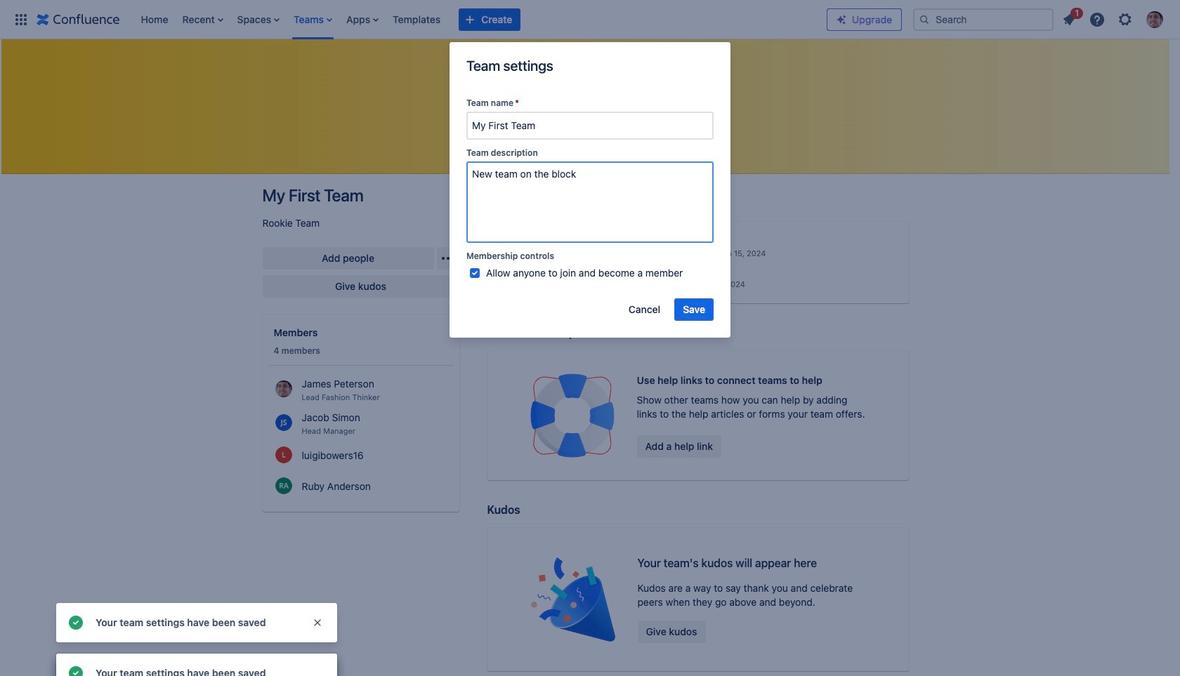 Task type: locate. For each thing, give the bounding box(es) containing it.
banner
[[0, 0, 1180, 39]]

dialog
[[450, 42, 731, 338]]

Describe your team using a few words text field
[[467, 162, 714, 243]]

global element
[[8, 0, 827, 39]]

list
[[134, 0, 827, 39], [1057, 5, 1172, 32]]

confluence image
[[37, 11, 120, 28], [37, 11, 120, 28]]

settings icon image
[[1117, 11, 1134, 28]]

success image
[[67, 615, 84, 632], [67, 665, 84, 677], [67, 665, 84, 677]]

None search field
[[913, 8, 1054, 31]]

1 horizontal spatial list item
[[290, 0, 337, 39]]

list item
[[178, 0, 227, 39], [290, 0, 337, 39], [1057, 5, 1084, 31]]



Task type: vqa. For each thing, say whether or not it's contained in the screenshot.
the left list
yes



Task type: describe. For each thing, give the bounding box(es) containing it.
0 horizontal spatial list item
[[178, 0, 227, 39]]

search image
[[919, 14, 930, 25]]

Search field
[[913, 8, 1054, 31]]

premium image
[[836, 14, 847, 25]]

1 horizontal spatial list
[[1057, 5, 1172, 32]]

2 horizontal spatial list item
[[1057, 5, 1084, 31]]

e.g. HR Team, Redesign Project, Team Mango field
[[468, 113, 713, 138]]

0 horizontal spatial list
[[134, 0, 827, 39]]

dismiss image
[[312, 618, 323, 629]]



